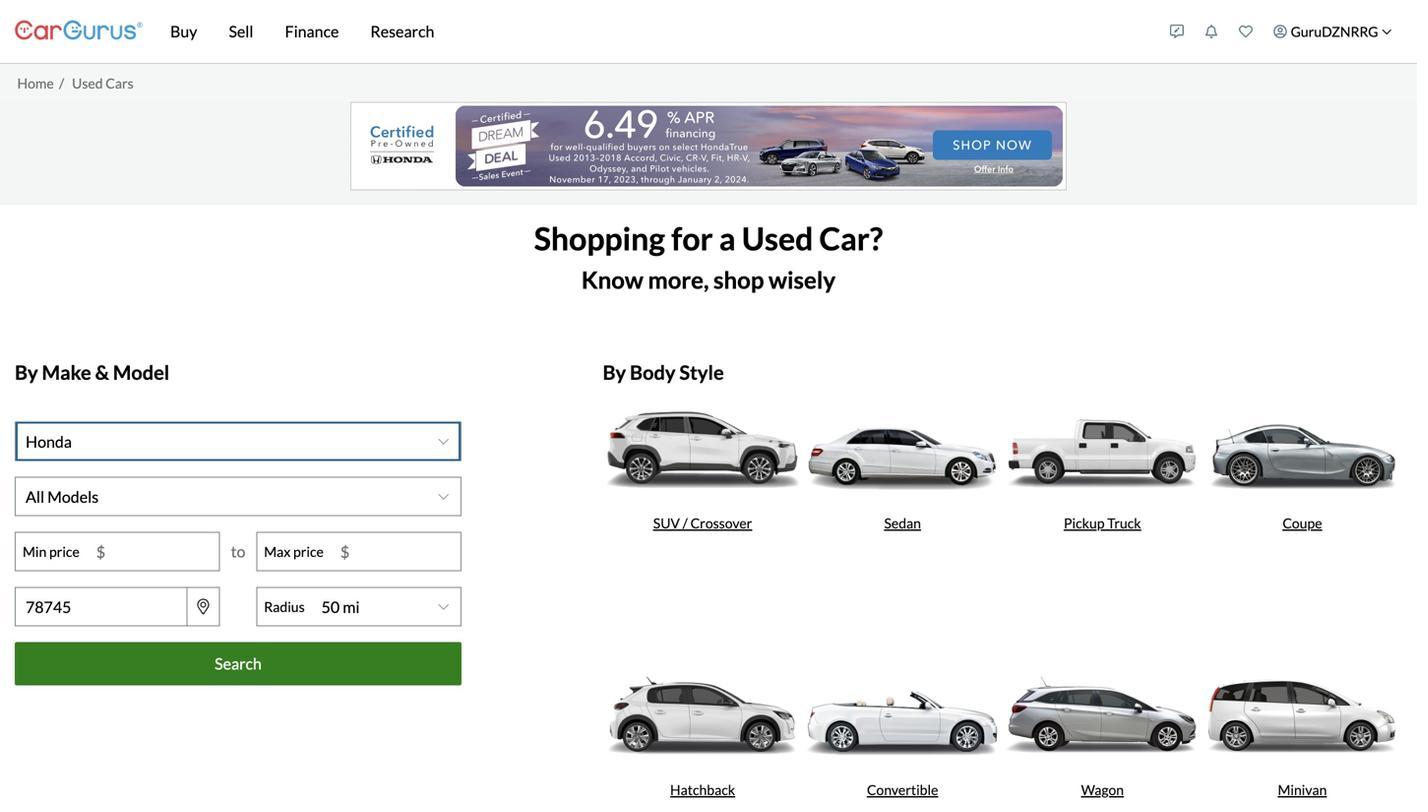 Task type: vqa. For each thing, say whether or not it's contained in the screenshot.
Buy
yes



Task type: locate. For each thing, give the bounding box(es) containing it.
make
[[42, 361, 91, 385]]

radius
[[264, 599, 305, 616]]

suv / crossover
[[654, 515, 753, 532]]

chevron down image
[[439, 436, 449, 448], [439, 601, 449, 613]]

menu bar containing buy
[[143, 0, 1160, 63]]

/ inside suv / crossover link
[[683, 515, 688, 532]]

research button
[[355, 0, 450, 63]]

2 chevron down image from the top
[[439, 601, 449, 613]]

0 horizontal spatial chevron down image
[[439, 491, 449, 503]]

by make & model
[[15, 361, 170, 385]]

/ right home
[[59, 75, 64, 91]]

a
[[719, 220, 736, 257]]

0 horizontal spatial /
[[59, 75, 64, 91]]

sedan
[[885, 515, 921, 532]]

/
[[59, 75, 64, 91], [683, 515, 688, 532]]

sell button
[[213, 0, 269, 63]]

1 vertical spatial chevron down image
[[439, 491, 449, 503]]

menu bar
[[143, 0, 1160, 63]]

0 vertical spatial chevron down image
[[1382, 26, 1393, 37]]

search
[[215, 654, 262, 674]]

1 horizontal spatial used
[[742, 220, 814, 257]]

gurudznrrg menu item
[[1264, 4, 1403, 59]]

more,
[[648, 266, 709, 294]]

price
[[49, 544, 80, 560], [293, 544, 324, 560]]

0 horizontal spatial used
[[72, 75, 103, 91]]

by left make
[[15, 361, 38, 385]]

suv / crossover link
[[603, 393, 803, 660]]

shopping for a used car? know more, shop wisely
[[534, 220, 883, 294]]

hatchback body style image
[[603, 660, 803, 772]]

chevron down image up max price number field
[[439, 491, 449, 503]]

0 horizontal spatial by
[[15, 361, 38, 385]]

gurudznrrg menu
[[1160, 4, 1403, 59]]

convertible link
[[803, 660, 1003, 800]]

pickup truck body style image
[[1003, 393, 1203, 505]]

1 vertical spatial used
[[742, 220, 814, 257]]

1 horizontal spatial /
[[683, 515, 688, 532]]

2 price from the left
[[293, 544, 324, 560]]

/ right suv at the left bottom of the page
[[683, 515, 688, 532]]

wagon body style image
[[1003, 660, 1203, 772]]

pickup truck link
[[1003, 393, 1203, 660]]

1 chevron down image from the top
[[439, 436, 449, 448]]

convertible body style image
[[803, 660, 1003, 772]]

by left body
[[603, 361, 626, 385]]

open notifications image
[[1205, 25, 1219, 38]]

search button
[[15, 643, 462, 686]]

chevron down image right gurudznrrg
[[1382, 26, 1393, 37]]

by
[[15, 361, 38, 385], [603, 361, 626, 385]]

price right max
[[293, 544, 324, 560]]

sedan link
[[803, 393, 1003, 660]]

used up wisely at the top right of the page
[[742, 220, 814, 257]]

1 vertical spatial chevron down image
[[439, 601, 449, 613]]

shopping
[[534, 220, 666, 257]]

1 price from the left
[[49, 544, 80, 560]]

0 horizontal spatial price
[[49, 544, 80, 560]]

know
[[582, 266, 644, 294]]

hatchback link
[[603, 660, 803, 800]]

&
[[95, 361, 109, 385]]

coupe link
[[1203, 393, 1403, 660]]

Min price number field
[[86, 533, 219, 571]]

/ for home
[[59, 75, 64, 91]]

user icon image
[[1274, 25, 1288, 38]]

Max price number field
[[331, 533, 461, 571]]

min price
[[23, 544, 80, 560]]

0 vertical spatial /
[[59, 75, 64, 91]]

wisely
[[769, 266, 836, 294]]

wagon
[[1082, 782, 1124, 799]]

max
[[264, 544, 291, 560]]

buy
[[170, 22, 197, 41]]

1 vertical spatial /
[[683, 515, 688, 532]]

1 horizontal spatial by
[[603, 361, 626, 385]]

min
[[23, 544, 47, 560]]

chevron down image
[[1382, 26, 1393, 37], [439, 491, 449, 503]]

0 vertical spatial chevron down image
[[439, 436, 449, 448]]

used left cars
[[72, 75, 103, 91]]

by body style
[[603, 361, 724, 385]]

used
[[72, 75, 103, 91], [742, 220, 814, 257]]

1 horizontal spatial chevron down image
[[1382, 26, 1393, 37]]

2 by from the left
[[603, 361, 626, 385]]

price right min
[[49, 544, 80, 560]]

1 horizontal spatial price
[[293, 544, 324, 560]]

price for max price
[[293, 544, 324, 560]]

1 by from the left
[[15, 361, 38, 385]]

0 vertical spatial used
[[72, 75, 103, 91]]



Task type: describe. For each thing, give the bounding box(es) containing it.
pickup
[[1064, 515, 1105, 532]]

/ for suv
[[683, 515, 688, 532]]

cargurus logo homepage link link
[[15, 3, 143, 60]]

chevron down image inside gurudznrrg popup button
[[1382, 26, 1393, 37]]

home / used cars
[[17, 75, 134, 91]]

wagon link
[[1003, 660, 1203, 800]]

coupe body style image
[[1203, 393, 1403, 505]]

car?
[[820, 220, 883, 257]]

suv
[[654, 515, 680, 532]]

research
[[371, 22, 435, 41]]

home
[[17, 75, 54, 91]]

body
[[630, 361, 676, 385]]

style
[[680, 361, 724, 385]]

pickup truck
[[1064, 515, 1142, 532]]

coupe
[[1283, 515, 1323, 532]]

cargurus logo homepage link image
[[15, 3, 143, 60]]

finance
[[285, 22, 339, 41]]

suv / crossover body style image
[[603, 393, 803, 505]]

minivan
[[1278, 782, 1328, 799]]

advertisement region
[[351, 102, 1067, 191]]

cars
[[106, 75, 134, 91]]

add a car review image
[[1171, 25, 1185, 38]]

used inside shopping for a used car? know more, shop wisely
[[742, 220, 814, 257]]

buy button
[[155, 0, 213, 63]]

max price
[[264, 544, 324, 560]]

minivan link
[[1203, 660, 1403, 800]]

Zip Code telephone field
[[15, 587, 188, 627]]

finance button
[[269, 0, 355, 63]]

model
[[113, 361, 170, 385]]

minivan body style image
[[1203, 660, 1403, 772]]

sedan body style image
[[803, 393, 1003, 505]]

to
[[231, 542, 246, 561]]

shop
[[714, 266, 764, 294]]

for
[[672, 220, 713, 257]]

home link
[[17, 75, 54, 91]]

gurudznrrg button
[[1264, 4, 1403, 59]]

find my location image
[[198, 599, 209, 615]]

gurudznrrg
[[1291, 23, 1379, 40]]

convertible
[[867, 782, 939, 799]]

hatchback
[[671, 782, 736, 799]]

truck
[[1108, 515, 1142, 532]]

sell
[[229, 22, 254, 41]]

saved cars image
[[1240, 25, 1254, 38]]

by for by make & model
[[15, 361, 38, 385]]

by for by body style
[[603, 361, 626, 385]]

price for min price
[[49, 544, 80, 560]]

crossover
[[691, 515, 753, 532]]



